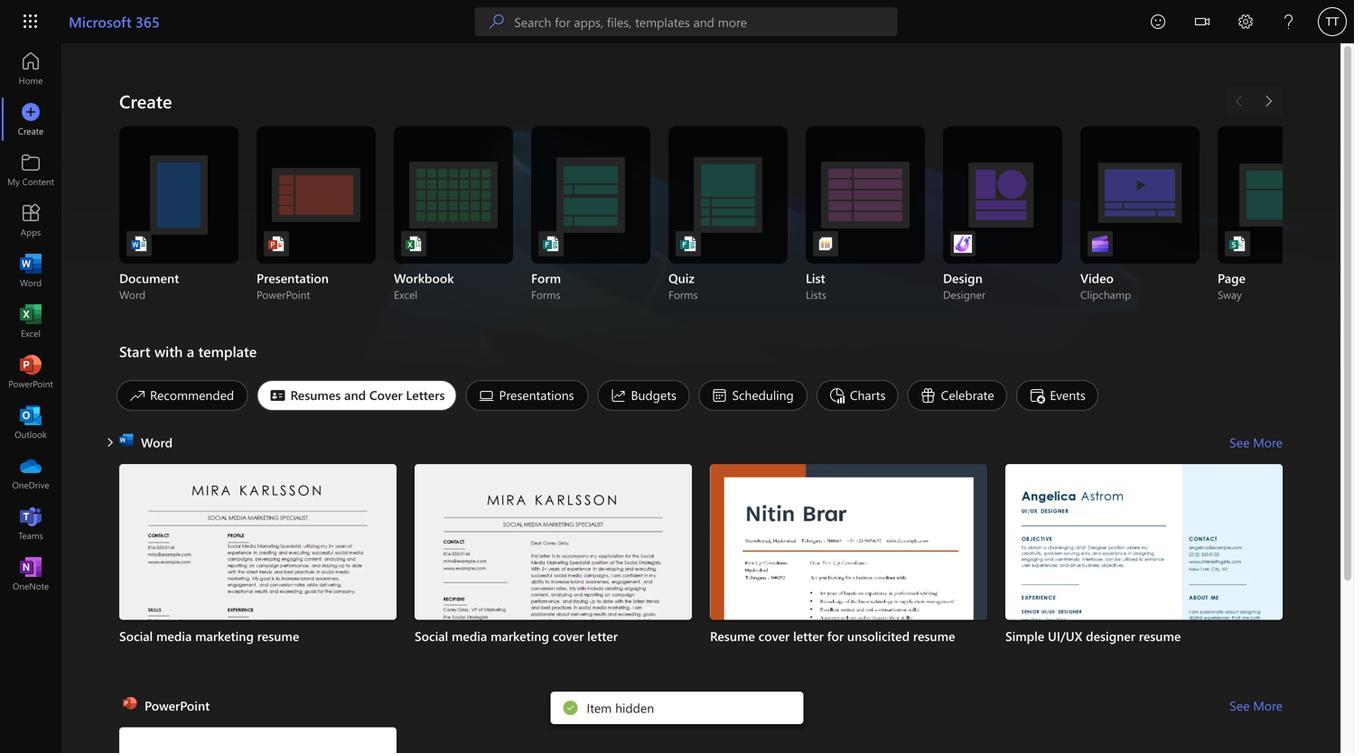 Task type: describe. For each thing, give the bounding box(es) containing it.
recommended tab
[[112, 381, 253, 411]]

designer
[[944, 287, 986, 302]]

excel workbook image
[[405, 235, 423, 253]]

tab list inside create application
[[112, 376, 1284, 416]]

home image
[[22, 60, 40, 78]]

none search field inside microsoft 365 banner
[[475, 7, 898, 36]]

simple ui/ux designer resume image
[[1006, 465, 1284, 754]]

list
[[806, 270, 826, 287]]

resume for simple ui/ux designer resume
[[1140, 628, 1182, 645]]

365
[[136, 12, 160, 31]]

quiz forms
[[669, 270, 698, 302]]

1 more from the top
[[1254, 434, 1284, 451]]

start
[[119, 342, 151, 361]]

word inside document word
[[119, 287, 146, 302]]

resume cover letter for unsolicited resume
[[710, 628, 956, 645]]

sway page image
[[1229, 235, 1247, 253]]

resume cover letter for unsolicited resume link element
[[710, 628, 988, 646]]

and
[[345, 387, 366, 404]]


[[105, 438, 116, 448]]

video clipchamp
[[1081, 270, 1132, 302]]

resume cover letter for unsolicited resume list item
[[710, 465, 988, 754]]

social media marketing resume list item
[[119, 465, 397, 754]]

list inside create application
[[119, 465, 1284, 754]]

clipchamp
[[1081, 287, 1132, 302]]

social media marketing resume image
[[119, 465, 397, 754]]

simple perennial resume image
[[119, 728, 397, 754]]

forms for quiz
[[669, 287, 698, 302]]

apps image
[[22, 212, 40, 230]]

forms for form
[[532, 287, 561, 302]]

social media marketing cover letter
[[415, 628, 618, 645]]

presentation powerpoint
[[257, 270, 329, 302]]

designer
[[1087, 628, 1136, 645]]

resumes
[[291, 387, 341, 404]]

ui/ux
[[1049, 628, 1083, 645]]

charts
[[850, 387, 886, 404]]

social media marketing resume link element
[[119, 628, 397, 646]]

new quiz image
[[680, 235, 698, 253]]

budgets element
[[598, 381, 690, 411]]

1 see more link from the top
[[1231, 428, 1284, 457]]

toast notification item hidden region
[[551, 692, 804, 725]]

template
[[198, 342, 257, 361]]

onedrive image
[[22, 465, 40, 483]]

letter inside "element"
[[794, 628, 824, 645]]

celebrate
[[942, 387, 995, 404]]

with
[[155, 342, 183, 361]]

message element
[[587, 700, 655, 717]]

recommended element
[[117, 381, 248, 411]]

create application
[[0, 43, 1355, 754]]

list lists
[[806, 270, 827, 302]]

social media marketing cover letter link element
[[415, 628, 692, 646]]

create image
[[22, 110, 40, 128]]

scheduling tab
[[695, 381, 812, 411]]

powerpoint presentation image
[[268, 235, 286, 253]]

resume inside "element"
[[914, 628, 956, 645]]

lists list image
[[817, 235, 835, 253]]

outlook image
[[22, 414, 40, 432]]

powerpoint button
[[119, 692, 213, 721]]

excel
[[394, 287, 418, 302]]

events
[[1051, 387, 1086, 404]]

see more for 1st see more link from the top
[[1231, 434, 1284, 451]]

document
[[119, 270, 179, 287]]

page sway
[[1219, 270, 1246, 302]]

my content image
[[22, 161, 40, 179]]

2 see more link from the top
[[1231, 692, 1284, 721]]

media for social media marketing resume
[[156, 628, 192, 645]]

teams image
[[22, 515, 40, 533]]

scheduling element
[[699, 381, 808, 411]]

presentations tab
[[461, 381, 593, 411]]

see more for 1st see more link from the bottom
[[1231, 698, 1284, 715]]

powerpoint inside presentation powerpoint
[[257, 287, 310, 302]]

forms survey image
[[542, 235, 560, 253]]

powerpoint inside dropdown button
[[145, 698, 210, 715]]


[[1196, 14, 1210, 29]]

recommended
[[150, 387, 234, 404]]

next image
[[1260, 87, 1278, 116]]

resume cover letter for unsolicited resume image
[[710, 465, 988, 754]]

social for social media marketing cover letter
[[415, 628, 449, 645]]

navigation inside create application
[[0, 43, 61, 600]]

form forms
[[532, 270, 561, 302]]

tt button
[[1312, 0, 1355, 43]]

item
[[587, 700, 612, 717]]

resumes and cover letters tab
[[253, 381, 461, 411]]



Task type: locate. For each thing, give the bounding box(es) containing it.
form
[[532, 270, 561, 287]]

letters
[[406, 387, 445, 404]]

1 marketing from the left
[[195, 628, 254, 645]]

3 resume from the left
[[1140, 628, 1182, 645]]

see for 1st see more link from the bottom
[[1231, 698, 1250, 715]]

2 cover from the left
[[759, 628, 790, 645]]

budgets
[[631, 387, 677, 404]]

a
[[187, 342, 194, 361]]

forms
[[532, 287, 561, 302], [669, 287, 698, 302]]

social media marketing cover letter image
[[415, 465, 692, 754]]

1 social from the left
[[119, 628, 153, 645]]

onenote image
[[22, 566, 40, 584]]

2 marketing from the left
[[491, 628, 549, 645]]

events element
[[1017, 381, 1099, 411]]

1 forms from the left
[[532, 287, 561, 302]]

see
[[1231, 434, 1250, 451], [1231, 698, 1250, 715]]

2 see more from the top
[[1231, 698, 1284, 715]]

tab list
[[112, 376, 1284, 416]]

see more
[[1231, 434, 1284, 451], [1231, 698, 1284, 715]]

 button
[[1181, 0, 1225, 47]]

0 horizontal spatial powerpoint
[[145, 698, 210, 715]]

forms down form
[[532, 287, 561, 302]]

0 vertical spatial see more
[[1231, 434, 1284, 451]]

video
[[1081, 270, 1114, 287]]

1 vertical spatial word
[[141, 434, 173, 451]]

social for social media marketing resume
[[119, 628, 153, 645]]

cover
[[370, 387, 403, 404]]

simple ui/ux designer resume
[[1006, 628, 1182, 645]]

word
[[119, 287, 146, 302], [141, 434, 173, 451]]

0 vertical spatial see more link
[[1231, 428, 1284, 457]]

microsoft 365 banner
[[0, 0, 1355, 47]]

celebrate tab
[[904, 381, 1013, 411]]

forms inside form forms
[[532, 287, 561, 302]]

presentations element
[[466, 381, 589, 411]]

1 vertical spatial powerpoint
[[145, 698, 210, 715]]

1 letter from the left
[[588, 628, 618, 645]]

resume
[[257, 628, 299, 645], [914, 628, 956, 645], [1140, 628, 1182, 645]]

2 resume from the left
[[914, 628, 956, 645]]

1 media from the left
[[156, 628, 192, 645]]

resume
[[710, 628, 756, 645]]

letter up the item
[[588, 628, 618, 645]]

start with a template
[[119, 342, 257, 361]]

budgets tab
[[593, 381, 695, 411]]

2 more from the top
[[1254, 698, 1284, 715]]

1 vertical spatial more
[[1254, 698, 1284, 715]]

list containing social media marketing resume
[[119, 465, 1284, 754]]

1 horizontal spatial forms
[[669, 287, 698, 302]]

presentation
[[257, 270, 329, 287]]

1 horizontal spatial letter
[[794, 628, 824, 645]]

1 horizontal spatial powerpoint
[[257, 287, 310, 302]]

list
[[119, 465, 1284, 754]]

1 horizontal spatial social
[[415, 628, 449, 645]]

2 see from the top
[[1231, 698, 1250, 715]]

0 vertical spatial see
[[1231, 434, 1250, 451]]

unsolicited
[[848, 628, 910, 645]]

tab list containing recommended
[[112, 376, 1284, 416]]

document word
[[119, 270, 179, 302]]

1 vertical spatial see more link
[[1231, 692, 1284, 721]]

2 horizontal spatial resume
[[1140, 628, 1182, 645]]

social media marketing resume
[[119, 628, 299, 645]]

charts tab
[[812, 381, 904, 411]]

designer design image
[[955, 235, 973, 253]]

microsoft
[[69, 12, 132, 31]]

letter inside list item
[[588, 628, 618, 645]]

cover
[[553, 628, 584, 645], [759, 628, 790, 645]]

1 cover from the left
[[553, 628, 584, 645]]

2 social from the left
[[415, 628, 449, 645]]

0 horizontal spatial marketing
[[195, 628, 254, 645]]

0 vertical spatial more
[[1254, 434, 1284, 451]]

0 vertical spatial powerpoint
[[257, 287, 310, 302]]

2 letter from the left
[[794, 628, 824, 645]]

more
[[1254, 434, 1284, 451], [1254, 698, 1284, 715]]

resumes and cover letters
[[291, 387, 445, 404]]

presentations
[[499, 387, 575, 404]]

powerpoint image
[[22, 363, 40, 381]]

letter left for
[[794, 628, 824, 645]]

design designer
[[944, 270, 986, 302]]

None search field
[[475, 7, 898, 36]]

media for social media marketing cover letter
[[452, 628, 487, 645]]

1 vertical spatial see
[[1231, 698, 1250, 715]]

0 horizontal spatial social
[[119, 628, 153, 645]]

marketing for resume
[[195, 628, 254, 645]]

scheduling
[[733, 387, 794, 404]]

0 horizontal spatial resume
[[257, 628, 299, 645]]

0 horizontal spatial media
[[156, 628, 192, 645]]

0 horizontal spatial letter
[[588, 628, 618, 645]]

1 horizontal spatial marketing
[[491, 628, 549, 645]]

media
[[156, 628, 192, 645], [452, 628, 487, 645]]

1 horizontal spatial media
[[452, 628, 487, 645]]

powerpoint
[[257, 287, 310, 302], [145, 698, 210, 715]]

2 media from the left
[[452, 628, 487, 645]]

0 vertical spatial word
[[119, 287, 146, 302]]

word right 
[[141, 434, 173, 451]]

1 see from the top
[[1231, 434, 1250, 451]]

1 see more from the top
[[1231, 434, 1284, 451]]

events tab
[[1013, 381, 1104, 411]]

social
[[119, 628, 153, 645], [415, 628, 449, 645]]

0 horizontal spatial forms
[[532, 287, 561, 302]]

simple ui/ux designer resume link element
[[1006, 628, 1284, 646]]

charts element
[[817, 381, 899, 411]]

hidden
[[616, 700, 655, 717]]

forms down the "quiz"
[[669, 287, 698, 302]]

page
[[1219, 270, 1246, 287]]

navigation
[[0, 43, 61, 600]]

designer design image
[[955, 235, 973, 253]]

clipchamp video image
[[1092, 235, 1110, 253]]

celebrate element
[[908, 381, 1008, 411]]

microsoft 365
[[69, 12, 160, 31]]

powerpoint down presentation at the top left of page
[[257, 287, 310, 302]]

1 horizontal spatial cover
[[759, 628, 790, 645]]

resumes and cover letters element
[[257, 381, 457, 411]]

item hidden
[[587, 700, 655, 717]]

marketing
[[195, 628, 254, 645], [491, 628, 549, 645]]

see more link
[[1231, 428, 1284, 457], [1231, 692, 1284, 721]]

workbook excel
[[394, 270, 454, 302]]

0 horizontal spatial cover
[[553, 628, 584, 645]]

cover inside "element"
[[759, 628, 790, 645]]

letter
[[588, 628, 618, 645], [794, 628, 824, 645]]

workbook
[[394, 270, 454, 287]]

quiz
[[669, 270, 695, 287]]

simple ui/ux designer resume list item
[[1006, 465, 1284, 754]]

cover inside list item
[[553, 628, 584, 645]]

lists
[[806, 287, 827, 302]]

design
[[944, 270, 983, 287]]

marketing for cover
[[491, 628, 549, 645]]

social media marketing cover letter list item
[[415, 465, 692, 754]]

resume for social media marketing resume
[[257, 628, 299, 645]]

simple
[[1006, 628, 1045, 645]]

create
[[119, 89, 172, 113]]

Search box. Suggestions appear as you type. search field
[[515, 7, 898, 36]]

1 vertical spatial see more
[[1231, 698, 1284, 715]]

word image
[[22, 262, 40, 280]]

1 resume from the left
[[257, 628, 299, 645]]

see for 1st see more link from the top
[[1231, 434, 1250, 451]]

for
[[828, 628, 844, 645]]

powerpoint down social media marketing resume
[[145, 698, 210, 715]]

tt
[[1327, 14, 1340, 28]]

2 forms from the left
[[669, 287, 698, 302]]

word down document
[[119, 287, 146, 302]]

excel image
[[22, 313, 40, 331]]

word document image
[[130, 235, 148, 253]]

1 horizontal spatial resume
[[914, 628, 956, 645]]

sway
[[1219, 287, 1243, 302]]



Task type: vqa. For each thing, say whether or not it's contained in the screenshot.
Attachments
no



